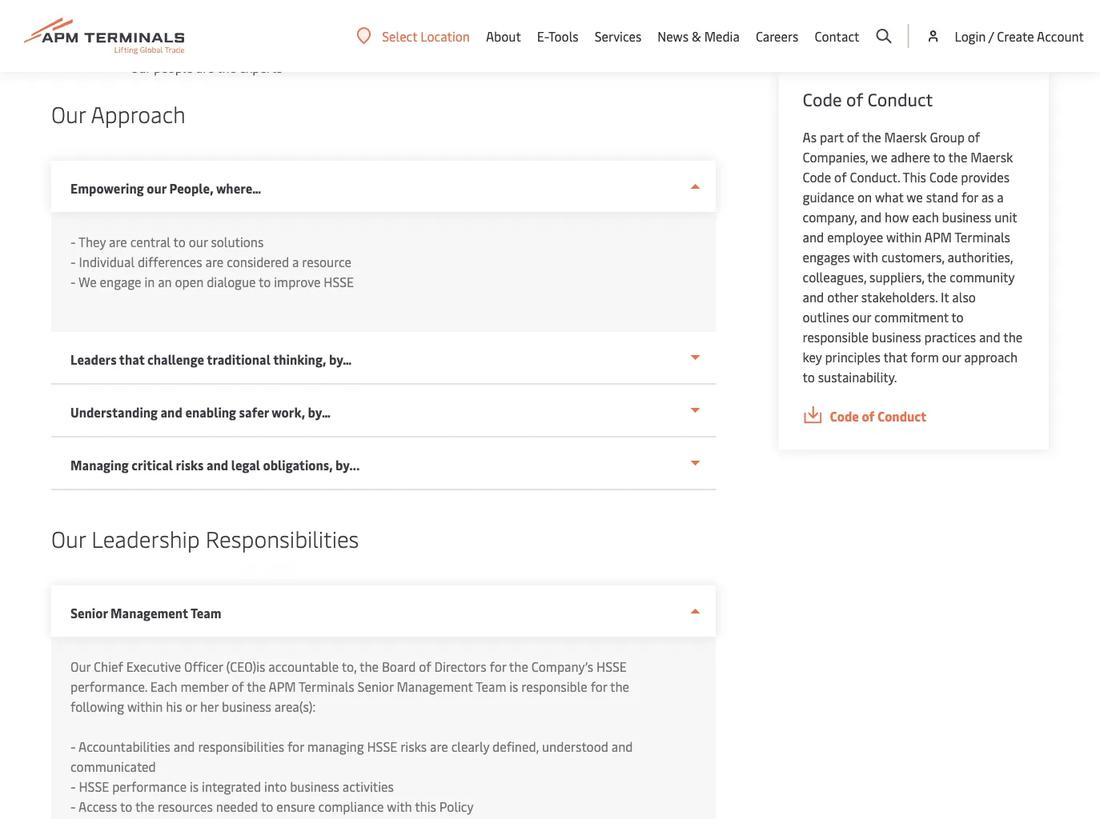 Task type: locate. For each thing, give the bounding box(es) containing it.
1 horizontal spatial management
[[397, 679, 473, 696]]

empowering our people, where… button
[[51, 161, 716, 212]]

ensure
[[276, 799, 315, 816]]

1 vertical spatial management
[[397, 679, 473, 696]]

our left chief
[[70, 659, 91, 676]]

terminals inside as part of the maersk group of companies, we adhere to the maersk code of conduct. this code provides guidance on what we stand for as a company, and how each business unit and employee within apm terminals engages with customers, authorities, colleagues, suppliers, the community and other stakeholders.  it also outlines our commitment to responsible business practices and the key principles that form our approach to sustainability.
[[955, 228, 1010, 245]]

1 vertical spatial responsible
[[522, 679, 588, 696]]

hsse inside the our chief executive officer (ceo)is accountable to, the board of directors for the company's hsse performance. each member of the apm terminals senior management team is responsible for the following within his or her business area(s):
[[597, 659, 627, 676]]

group
[[930, 128, 965, 145]]

performance. each
[[70, 679, 177, 696]]

are left clearly
[[430, 739, 448, 756]]

- left the they
[[70, 233, 76, 251]]

for
[[962, 188, 978, 205], [490, 659, 506, 676], [591, 679, 607, 696], [287, 739, 304, 756]]

0 horizontal spatial a
[[292, 253, 299, 271]]

managing critical risks and legal obligations, by... button
[[51, 438, 716, 491]]

1 horizontal spatial terminals
[[955, 228, 1010, 245]]

0 horizontal spatial management
[[111, 605, 188, 622]]

apm inside as part of the maersk group of companies, we adhere to the maersk code of conduct. this code provides guidance on what we stand for as a company, and how each business unit and employee within apm terminals engages with customers, authorities, colleagues, suppliers, the community and other stakeholders.  it also outlines our commitment to responsible business practices and the key principles that form our approach to sustainability.
[[925, 228, 952, 245]]

following
[[70, 699, 124, 716]]

0 vertical spatial by…
[[329, 351, 352, 368]]

to,
[[342, 659, 357, 676]]

0 horizontal spatial maersk
[[884, 128, 927, 145]]

customers,
[[881, 248, 945, 265]]

in
[[144, 273, 155, 291]]

1 horizontal spatial with
[[387, 799, 412, 816]]

0 horizontal spatial risks
[[176, 457, 204, 474]]

0 horizontal spatial senior
[[70, 605, 108, 622]]

2 we from the top
[[131, 32, 149, 50]]

our inside the our chief executive officer (ceo)is accountable to, the board of directors for the company's hsse performance. each member of the apm terminals senior management team is responsible for the following within his or her business area(s):
[[70, 659, 91, 676]]

as part of the maersk group of companies, we adhere to the maersk code of conduct. this code provides guidance on what we stand for as a company, and how each business unit and employee within apm terminals engages with customers, authorities, colleagues, suppliers, the community and other stakeholders.  it also outlines our commitment to responsible business practices and the key principles that form our approach to sustainability.
[[803, 128, 1023, 385]]

1 vertical spatial senior
[[358, 679, 394, 696]]

we learn and adapt
[[131, 32, 242, 50]]

accountabilities
[[78, 739, 170, 756]]

member
[[181, 679, 228, 696]]

terminals inside the our chief executive officer (ceo)is accountable to, the board of directors for the company's hsse performance. each member of the apm terminals senior management team is responsible for the following within his or her business area(s):
[[299, 679, 354, 696]]

0 horizontal spatial with
[[179, 6, 204, 23]]

risks left clearly
[[400, 739, 427, 756]]

this
[[415, 799, 436, 816]]

other
[[827, 288, 858, 305]]

2 vertical spatial with
[[387, 799, 412, 816]]

with up we learn and adapt
[[179, 6, 204, 23]]

for inside the - accountabilities and responsibilities for managing hsse risks are clearly defined, understood and communicated - hsse performance is integrated into business activities - access to the resources needed to ensure compliance with this policy
[[287, 739, 304, 756]]

central
[[130, 233, 170, 251]]

within down how
[[886, 228, 922, 245]]

our down the practices
[[942, 348, 961, 365]]

traditional
[[207, 351, 271, 368]]

0 vertical spatial risks
[[176, 457, 204, 474]]

team up officer
[[191, 605, 222, 622]]

- left access
[[70, 799, 76, 816]]

and left legal
[[207, 457, 228, 474]]

safer
[[239, 404, 269, 421]]

is up 'resources'
[[190, 779, 199, 796]]

stakeholders.
[[861, 288, 938, 305]]

team down directors
[[476, 679, 506, 696]]

1 horizontal spatial senior
[[358, 679, 394, 696]]

4 - from the top
[[70, 739, 76, 756]]

is
[[509, 679, 518, 696], [190, 779, 199, 796]]

0 vertical spatial code of conduct
[[803, 87, 933, 110]]

1 horizontal spatial risks
[[400, 739, 427, 756]]

our
[[147, 180, 166, 197], [189, 233, 208, 251], [852, 308, 871, 325], [942, 348, 961, 365]]

team inside the our chief executive officer (ceo)is accountable to, the board of directors for the company's hsse performance. each member of the apm terminals senior management team is responsible for the following within his or her business area(s):
[[476, 679, 506, 696]]

business up ensure
[[290, 779, 339, 796]]

that left form
[[883, 348, 907, 365]]

0 horizontal spatial apm
[[269, 679, 296, 696]]

hsse down resource
[[324, 273, 354, 291]]

are
[[196, 59, 214, 76], [109, 233, 127, 251], [205, 253, 224, 271], [430, 739, 448, 756]]

and
[[184, 32, 206, 50], [860, 208, 882, 225], [803, 228, 824, 245], [803, 288, 824, 305], [979, 328, 1001, 345], [161, 404, 182, 421], [207, 457, 228, 474], [174, 739, 195, 756], [612, 739, 633, 756]]

code of conduct up part
[[803, 87, 933, 110]]

0 vertical spatial we
[[871, 148, 888, 165]]

legal
[[231, 457, 260, 474]]

learn
[[152, 32, 181, 50]]

e-
[[537, 27, 548, 45]]

1 horizontal spatial responsible
[[803, 328, 869, 345]]

terminals
[[955, 228, 1010, 245], [299, 679, 354, 696]]

1 horizontal spatial is
[[509, 679, 518, 696]]

6 - from the top
[[70, 799, 76, 816]]

management up executive at the bottom of the page
[[111, 605, 188, 622]]

0 vertical spatial terminals
[[955, 228, 1010, 245]]

1 - from the top
[[70, 233, 76, 251]]

approach
[[91, 98, 186, 129]]

and left enabling
[[161, 404, 182, 421]]

we
[[871, 148, 888, 165], [907, 188, 923, 205]]

1 horizontal spatial we
[[907, 188, 923, 205]]

challenge
[[147, 351, 204, 368]]

our people are the experts
[[131, 59, 286, 76]]

our left leadership
[[51, 523, 86, 554]]

conduct down "sustainability."
[[877, 407, 926, 425]]

- left individual
[[70, 253, 76, 271]]

terminals up the authorities,
[[955, 228, 1010, 245]]

responsible down outlines
[[803, 328, 869, 345]]

1 vertical spatial with
[[853, 248, 878, 265]]

select
[[382, 27, 417, 44]]

his
[[166, 699, 182, 716]]

for left managing
[[287, 739, 304, 756]]

communicated
[[70, 759, 156, 776]]

0 vertical spatial a
[[997, 188, 1004, 205]]

company,
[[803, 208, 857, 225]]

contact button
[[815, 0, 859, 72]]

1 vertical spatial a
[[292, 253, 299, 271]]

- left engage at the left top of page
[[70, 273, 76, 291]]

with down 'employee'
[[853, 248, 878, 265]]

we left lead
[[131, 6, 149, 23]]

our left people
[[131, 59, 151, 76]]

with inside the - accountabilities and responsibilities for managing hsse risks are clearly defined, understood and communicated - hsse performance is integrated into business activities - access to the resources needed to ensure compliance with this policy
[[387, 799, 412, 816]]

senior up chief
[[70, 605, 108, 622]]

within left the his
[[127, 699, 163, 716]]

business
[[942, 208, 991, 225], [872, 328, 921, 345], [222, 699, 271, 716], [290, 779, 339, 796]]

login / create account link
[[925, 0, 1084, 72]]

select location button
[[357, 27, 470, 45]]

code up the guidance
[[803, 168, 831, 185]]

that right leaders at top left
[[119, 351, 145, 368]]

that
[[883, 348, 907, 365], [119, 351, 145, 368]]

0 vertical spatial is
[[509, 679, 518, 696]]

1 vertical spatial maersk
[[971, 148, 1013, 165]]

0 vertical spatial responsible
[[803, 328, 869, 345]]

0 horizontal spatial team
[[191, 605, 222, 622]]

and right "learn"
[[184, 32, 206, 50]]

- up "communicated"
[[70, 739, 76, 756]]

leaders that challenge traditional thinking, by… button
[[51, 332, 716, 385]]

we up conduct.
[[871, 148, 888, 165]]

we left "learn"
[[131, 32, 149, 50]]

0 vertical spatial management
[[111, 605, 188, 622]]

enabling
[[185, 404, 236, 421]]

stand
[[926, 188, 958, 205]]

1 horizontal spatial maersk
[[971, 148, 1013, 165]]

an
[[158, 273, 172, 291]]

are up individual
[[109, 233, 127, 251]]

careers button
[[756, 0, 799, 72]]

key
[[803, 348, 822, 365]]

our up differences
[[189, 233, 208, 251]]

code of conduct down "sustainability."
[[830, 407, 926, 425]]

by… for understanding and enabling safer work, by…
[[308, 404, 331, 421]]

maersk up the adhere
[[884, 128, 927, 145]]

1 horizontal spatial that
[[883, 348, 907, 365]]

1 we from the top
[[131, 6, 149, 23]]

1 horizontal spatial team
[[476, 679, 506, 696]]

0 horizontal spatial responsible
[[522, 679, 588, 696]]

terminals down to,
[[299, 679, 354, 696]]

team
[[191, 605, 222, 622], [476, 679, 506, 696]]

they
[[78, 233, 106, 251]]

of down companies,
[[834, 168, 847, 185]]

and up 'approach'
[[979, 328, 1001, 345]]

hsse up access
[[79, 779, 109, 796]]

0 vertical spatial team
[[191, 605, 222, 622]]

leadership
[[91, 523, 200, 554]]

is inside the - accountabilities and responsibilities for managing hsse risks are clearly defined, understood and communicated - hsse performance is integrated into business activities - access to the resources needed to ensure compliance with this policy
[[190, 779, 199, 796]]

1 vertical spatial risks
[[400, 739, 427, 756]]

maersk
[[884, 128, 927, 145], [971, 148, 1013, 165]]

a up the improve
[[292, 253, 299, 271]]

guidance
[[803, 188, 854, 205]]

1 vertical spatial is
[[190, 779, 199, 796]]

our for our leadership responsibilities
[[51, 523, 86, 554]]

management
[[111, 605, 188, 622], [397, 679, 473, 696]]

senior inside the our chief executive officer (ceo)is accountable to, the board of directors for the company's hsse performance. each member of the apm terminals senior management team is responsible for the following within his or her business area(s):
[[358, 679, 394, 696]]

0 vertical spatial senior
[[70, 605, 108, 622]]

senior down board
[[358, 679, 394, 696]]

0 horizontal spatial that
[[119, 351, 145, 368]]

0 vertical spatial we
[[131, 6, 149, 23]]

conduct
[[867, 87, 933, 110], [877, 407, 926, 425]]

1 vertical spatial team
[[476, 679, 506, 696]]

managing critical risks and legal obligations, by...
[[70, 457, 360, 474]]

senior management team button
[[51, 586, 716, 637]]

1 vertical spatial within
[[127, 699, 163, 716]]

for down company's
[[591, 679, 607, 696]]

and down on
[[860, 208, 882, 225]]

to down group
[[933, 148, 945, 165]]

of
[[846, 87, 863, 110], [847, 128, 859, 145], [968, 128, 980, 145], [834, 168, 847, 185], [862, 407, 875, 425], [419, 659, 431, 676], [232, 679, 244, 696]]

responsible down company's
[[522, 679, 588, 696]]

care
[[208, 6, 232, 23]]

2 horizontal spatial with
[[853, 248, 878, 265]]

1 vertical spatial terminals
[[299, 679, 354, 696]]

within inside as part of the maersk group of companies, we adhere to the maersk code of conduct. this code provides guidance on what we stand for as a company, and how each business unit and employee within apm terminals engages with customers, authorities, colleagues, suppliers, the community and other stakeholders.  it also outlines our commitment to responsible business practices and the key principles that form our approach to sustainability.
[[886, 228, 922, 245]]

login
[[955, 27, 986, 44]]

management inside dropdown button
[[111, 605, 188, 622]]

0 vertical spatial with
[[179, 6, 204, 23]]

0 horizontal spatial within
[[127, 699, 163, 716]]

0 horizontal spatial is
[[190, 779, 199, 796]]

with left this
[[387, 799, 412, 816]]

1 horizontal spatial a
[[997, 188, 1004, 205]]

a inside as part of the maersk group of companies, we adhere to the maersk code of conduct. this code provides guidance on what we stand for as a company, and how each business unit and employee within apm terminals engages with customers, authorities, colleagues, suppliers, the community and other stakeholders.  it also outlines our commitment to responsible business practices and the key principles that form our approach to sustainability.
[[997, 188, 1004, 205]]

for left as
[[962, 188, 978, 205]]

code up part
[[803, 87, 842, 110]]

1 vertical spatial we
[[907, 188, 923, 205]]

policy
[[439, 799, 474, 816]]

management down directors
[[397, 679, 473, 696]]

0 vertical spatial apm
[[925, 228, 952, 245]]

- down "communicated"
[[70, 779, 76, 796]]

conduct up the adhere
[[867, 87, 933, 110]]

are up the dialogue
[[205, 253, 224, 271]]

maersk up the provides
[[971, 148, 1013, 165]]

by… right 'work,'
[[308, 404, 331, 421]]

apm up area(s): on the bottom of page
[[269, 679, 296, 696]]

our down other
[[852, 308, 871, 325]]

risks right critical
[[176, 457, 204, 474]]

leaders
[[70, 351, 117, 368]]

0 vertical spatial within
[[886, 228, 922, 245]]

1 vertical spatial we
[[131, 32, 149, 50]]

by… inside dropdown button
[[329, 351, 352, 368]]

and up engages in the top of the page
[[803, 228, 824, 245]]

1 horizontal spatial within
[[886, 228, 922, 245]]

apm down each
[[925, 228, 952, 245]]

hsse right company's
[[597, 659, 627, 676]]

work,
[[272, 404, 305, 421]]

a right as
[[997, 188, 1004, 205]]

engage
[[100, 273, 141, 291]]

business right her
[[222, 699, 271, 716]]

lead
[[152, 6, 176, 23]]

and down or
[[174, 739, 195, 756]]

1 vertical spatial apm
[[269, 679, 296, 696]]

apm
[[925, 228, 952, 245], [269, 679, 296, 696]]

code
[[803, 87, 842, 110], [803, 168, 831, 185], [929, 168, 958, 185], [830, 407, 859, 425]]

e-tools
[[537, 27, 579, 45]]

our left approach
[[51, 98, 86, 129]]

0 horizontal spatial terminals
[[299, 679, 354, 696]]

is inside the our chief executive officer (ceo)is accountable to, the board of directors for the company's hsse performance. each member of the apm terminals senior management team is responsible for the following within his or her business area(s):
[[509, 679, 518, 696]]

managing
[[70, 457, 129, 474]]

senior
[[70, 605, 108, 622], [358, 679, 394, 696]]

our left the people,
[[147, 180, 166, 197]]

considered
[[227, 253, 289, 271]]

are inside the - accountabilities and responsibilities for managing hsse risks are clearly defined, understood and communicated - hsse performance is integrated into business activities - access to the resources needed to ensure compliance with this policy
[[430, 739, 448, 756]]

by… inside "dropdown button"
[[308, 404, 331, 421]]

our for our people are the experts
[[131, 59, 151, 76]]

the
[[217, 59, 236, 76], [862, 128, 881, 145], [948, 148, 967, 165], [927, 268, 947, 285], [1003, 328, 1023, 345], [360, 659, 379, 676], [509, 659, 528, 676], [247, 679, 266, 696], [610, 679, 629, 696], [135, 799, 154, 816]]

is up defined,
[[509, 679, 518, 696]]

responsible
[[803, 328, 869, 345], [522, 679, 588, 696]]

e-tools button
[[537, 0, 579, 72]]

by… right thinking,
[[329, 351, 352, 368]]

1 vertical spatial by…
[[308, 404, 331, 421]]

by…
[[329, 351, 352, 368], [308, 404, 331, 421]]

each
[[912, 208, 939, 225]]

we
[[131, 6, 149, 23], [131, 32, 149, 50]]

within
[[886, 228, 922, 245], [127, 699, 163, 716]]

5 - from the top
[[70, 779, 76, 796]]

employee
[[827, 228, 883, 245]]

our leadership responsibilities
[[51, 523, 359, 554]]

1 vertical spatial conduct
[[877, 407, 926, 425]]

where…
[[216, 180, 261, 197]]

1 horizontal spatial apm
[[925, 228, 952, 245]]

we down 'this' in the top right of the page
[[907, 188, 923, 205]]



Task type: describe. For each thing, give the bounding box(es) containing it.
empowering our people, where…
[[70, 180, 261, 197]]

that inside as part of the maersk group of companies, we adhere to the maersk code of conduct. this code provides guidance on what we stand for as a company, and how each business unit and employee within apm terminals engages with customers, authorities, colleagues, suppliers, the community and other stakeholders.  it also outlines our commitment to responsible business practices and the key principles that form our approach to sustainability.
[[883, 348, 907, 365]]

of right part
[[847, 128, 859, 145]]

as
[[803, 128, 817, 145]]

to down considered
[[259, 273, 271, 291]]

understanding and enabling safer work, by… button
[[51, 385, 716, 438]]

management inside the our chief executive officer (ceo)is accountable to, the board of directors for the company's hsse performance. each member of the apm terminals senior management team is responsible for the following within his or her business area(s):
[[397, 679, 473, 696]]

directors
[[434, 659, 486, 676]]

senior management team element
[[51, 637, 716, 820]]

responsibilities
[[198, 739, 284, 756]]

for right directors
[[490, 659, 506, 676]]

business down as
[[942, 208, 991, 225]]

business down commitment
[[872, 328, 921, 345]]

with inside as part of the maersk group of companies, we adhere to the maersk code of conduct. this code provides guidance on what we stand for as a company, and how each business unit and employee within apm terminals engages with customers, authorities, colleagues, suppliers, the community and other stakeholders.  it also outlines our commitment to responsible business practices and the key principles that form our approach to sustainability.
[[853, 248, 878, 265]]

sustainability.
[[818, 368, 897, 385]]

services
[[595, 27, 642, 45]]

contact
[[815, 27, 859, 45]]

code down "sustainability."
[[830, 407, 859, 425]]

senior management team
[[70, 605, 222, 622]]

account
[[1037, 27, 1084, 44]]

risks inside dropdown button
[[176, 457, 204, 474]]

hsse up activities
[[367, 739, 397, 756]]

of right group
[[968, 128, 980, 145]]

code of conduct link
[[803, 406, 1025, 426]]

by...
[[336, 457, 360, 474]]

defined,
[[492, 739, 539, 756]]

responsibilities
[[206, 523, 359, 554]]

critical
[[131, 457, 173, 474]]

about button
[[486, 0, 521, 72]]

company's
[[531, 659, 593, 676]]

0 horizontal spatial we
[[871, 148, 888, 165]]

about
[[486, 27, 521, 45]]

board
[[382, 659, 416, 676]]

we for we learn and adapt
[[131, 32, 149, 50]]

to down also at the top right of the page
[[951, 308, 964, 325]]

dialogue
[[207, 273, 256, 291]]

3 - from the top
[[70, 273, 76, 291]]

(ceo)is
[[226, 659, 265, 676]]

individual
[[79, 253, 135, 271]]

2 - from the top
[[70, 253, 76, 271]]

people
[[154, 59, 193, 76]]

unit
[[995, 208, 1017, 225]]

and right understood on the bottom of page
[[612, 739, 633, 756]]

into
[[264, 779, 287, 796]]

executive
[[126, 659, 181, 676]]

area(s):
[[274, 699, 316, 716]]

accountable
[[269, 659, 339, 676]]

resources
[[158, 799, 213, 816]]

1 vertical spatial code of conduct
[[830, 407, 926, 425]]

of right board
[[419, 659, 431, 676]]

responsible inside the our chief executive officer (ceo)is accountable to, the board of directors for the company's hsse performance. each member of the apm terminals senior management team is responsible for the following within his or her business area(s):
[[522, 679, 588, 696]]

also
[[952, 288, 976, 305]]

to down into
[[261, 799, 273, 816]]

managing
[[307, 739, 364, 756]]

chief
[[94, 659, 123, 676]]

team inside dropdown button
[[191, 605, 222, 622]]

how
[[885, 208, 909, 225]]

our approach
[[51, 98, 186, 129]]

obligations,
[[263, 457, 333, 474]]

access
[[78, 799, 117, 816]]

principles
[[825, 348, 881, 365]]

experts
[[239, 59, 283, 76]]

0 vertical spatial maersk
[[884, 128, 927, 145]]

a inside - they are central to our solutions - individual differences are considered a resource - we engage in an open dialogue to improve hsse
[[292, 253, 299, 271]]

business inside the - accountabilities and responsibilities for managing hsse risks are clearly defined, understood and communicated - hsse performance is integrated into business activities - access to the resources needed to ensure compliance with this policy
[[290, 779, 339, 796]]

understanding and enabling safer work, by…
[[70, 404, 331, 421]]

her
[[200, 699, 219, 716]]

what
[[875, 188, 904, 205]]

hsse inside - they are central to our solutions - individual differences are considered a resource - we engage in an open dialogue to improve hsse
[[324, 273, 354, 291]]

to down the key
[[803, 368, 815, 385]]

to right access
[[120, 799, 132, 816]]

tools
[[548, 27, 579, 45]]

apm inside the our chief executive officer (ceo)is accountable to, the board of directors for the company's hsse performance. each member of the apm terminals senior management team is responsible for the following within his or her business area(s):
[[269, 679, 296, 696]]

of down "sustainability."
[[862, 407, 875, 425]]

thinking,
[[273, 351, 326, 368]]

differences
[[138, 253, 202, 271]]

and inside "dropdown button"
[[161, 404, 182, 421]]

integrated
[[202, 779, 261, 796]]

resource
[[302, 253, 352, 271]]

senior inside dropdown button
[[70, 605, 108, 622]]

and inside dropdown button
[[207, 457, 228, 474]]

our inside - they are central to our solutions - individual differences are considered a resource - we engage in an open dialogue to improve hsse
[[189, 233, 208, 251]]

0 vertical spatial conduct
[[867, 87, 933, 110]]

our for our approach
[[51, 98, 86, 129]]

to up differences
[[173, 233, 186, 251]]

improve
[[274, 273, 321, 291]]

people,
[[169, 180, 213, 197]]

the inside the - accountabilities and responsibilities for managing hsse risks are clearly defined, understood and communicated - hsse performance is integrated into business activities - access to the resources needed to ensure compliance with this policy
[[135, 799, 154, 816]]

we lead with care
[[131, 6, 235, 23]]

our for our chief executive officer (ceo)is accountable to, the board of directors for the company's hsse performance. each member of the apm terminals senior management team is responsible for the following within his or her business area(s):
[[70, 659, 91, 676]]

it
[[941, 288, 949, 305]]

code up stand
[[929, 168, 958, 185]]

and up outlines
[[803, 288, 824, 305]]

on
[[858, 188, 872, 205]]

form
[[911, 348, 939, 365]]

that inside leaders that challenge traditional thinking, by… dropdown button
[[119, 351, 145, 368]]

risks inside the - accountabilities and responsibilities for managing hsse risks are clearly defined, understood and communicated - hsse performance is integrated into business activities - access to the resources needed to ensure compliance with this policy
[[400, 739, 427, 756]]

conduct.
[[850, 168, 900, 185]]

responsible inside as part of the maersk group of companies, we adhere to the maersk code of conduct. this code provides guidance on what we stand for as a company, and how each business unit and employee within apm terminals engages with customers, authorities, colleagues, suppliers, the community and other stakeholders.  it also outlines our commitment to responsible business practices and the key principles that form our approach to sustainability.
[[803, 328, 869, 345]]

- they are central to our solutions - individual differences are considered a resource - we engage in an open dialogue to improve hsse
[[70, 233, 354, 291]]

of up companies,
[[846, 87, 863, 110]]

community
[[950, 268, 1015, 285]]

careers
[[756, 27, 799, 45]]

/
[[989, 27, 994, 44]]

officer
[[184, 659, 223, 676]]

are right people
[[196, 59, 214, 76]]

news & media
[[658, 27, 740, 45]]

of down (ceo)is on the bottom of page
[[232, 679, 244, 696]]

we for we lead with care
[[131, 6, 149, 23]]

clearly
[[451, 739, 489, 756]]

within inside the our chief executive officer (ceo)is accountable to, the board of directors for the company's hsse performance. each member of the apm terminals senior management team is responsible for the following within his or her business area(s):
[[127, 699, 163, 716]]

understanding
[[70, 404, 158, 421]]

business inside the our chief executive officer (ceo)is accountable to, the board of directors for the company's hsse performance. each member of the apm terminals senior management team is responsible for the following within his or her business area(s):
[[222, 699, 271, 716]]

authorities,
[[948, 248, 1013, 265]]

news & media button
[[658, 0, 740, 72]]

open
[[175, 273, 204, 291]]

create
[[997, 27, 1034, 44]]

practices
[[924, 328, 976, 345]]

our chief executive officer (ceo)is accountable to, the board of directors for the company's hsse performance. each member of the apm terminals senior management team is responsible for the following within his or her business area(s):
[[70, 659, 629, 716]]

for inside as part of the maersk group of companies, we adhere to the maersk code of conduct. this code provides guidance on what we stand for as a company, and how each business unit and employee within apm terminals engages with customers, authorities, colleagues, suppliers, the community and other stakeholders.  it also outlines our commitment to responsible business practices and the key principles that form our approach to sustainability.
[[962, 188, 978, 205]]

leaders that challenge traditional thinking, by…
[[70, 351, 352, 368]]

suppliers,
[[870, 268, 924, 285]]

compliance
[[318, 799, 384, 816]]

by… for leaders that challenge traditional thinking, by…
[[329, 351, 352, 368]]

companies,
[[803, 148, 868, 165]]

adapt
[[209, 32, 242, 50]]

our inside "dropdown button"
[[147, 180, 166, 197]]

adhere
[[891, 148, 930, 165]]



Task type: vqa. For each thing, say whether or not it's contained in the screenshot.
More
no



